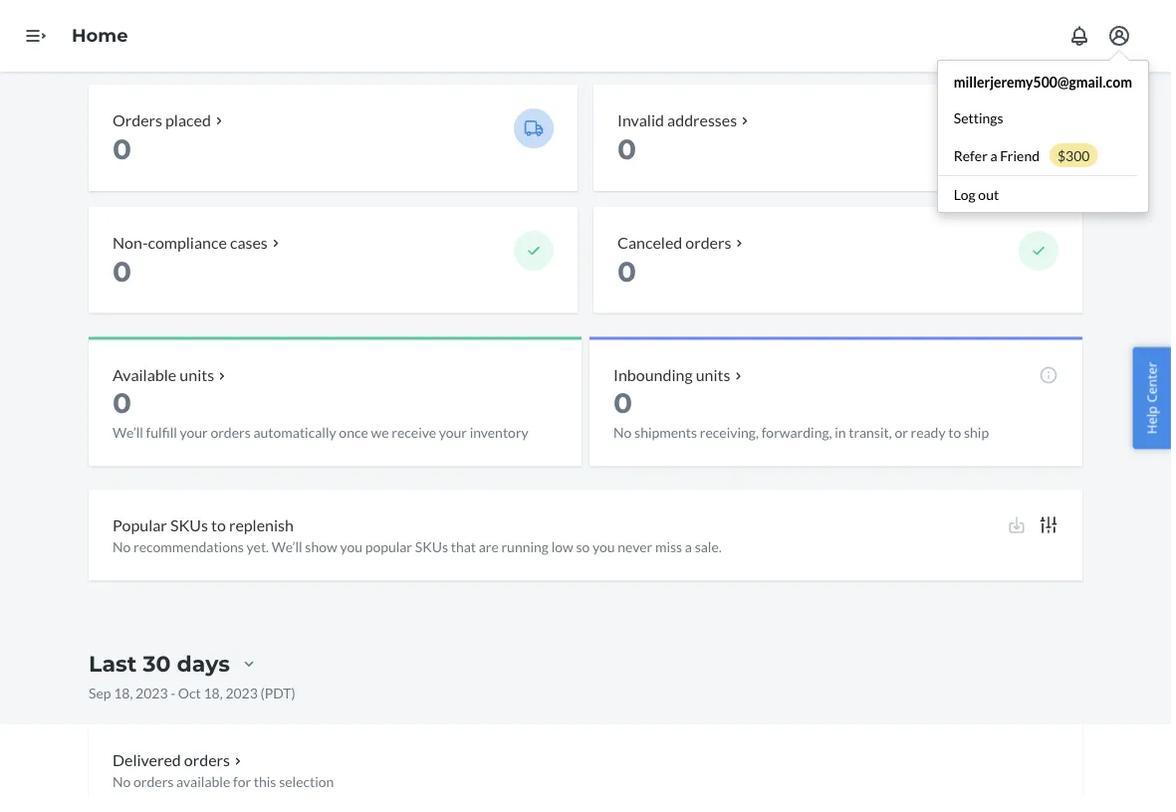 Task type: locate. For each thing, give the bounding box(es) containing it.
1 horizontal spatial to
[[948, 425, 961, 442]]

0 vertical spatial a
[[990, 147, 997, 164]]

2023
[[136, 686, 168, 702], [225, 686, 258, 702]]

out
[[978, 186, 999, 203]]

ready
[[911, 425, 946, 442]]

you right so
[[593, 539, 615, 556]]

0 vertical spatial we'll
[[113, 425, 143, 442]]

0 vertical spatial skus
[[170, 516, 208, 536]]

delivered orders
[[113, 751, 230, 771]]

help center
[[1143, 362, 1161, 435]]

to
[[948, 425, 961, 442], [211, 516, 226, 536]]

home link
[[72, 25, 128, 46]]

0 down 'inbounding'
[[613, 386, 632, 420]]

we
[[371, 425, 389, 442]]

your right receive
[[439, 425, 467, 442]]

to left "ship"
[[948, 425, 961, 442]]

0 horizontal spatial you
[[340, 539, 362, 556]]

0 horizontal spatial skus
[[170, 516, 208, 536]]

1 vertical spatial to
[[211, 516, 226, 536]]

$300
[[1058, 147, 1090, 164]]

0 horizontal spatial units
[[180, 366, 214, 386]]

we'll
[[113, 425, 143, 442], [272, 539, 302, 556]]

18, right oct
[[204, 686, 223, 702]]

1 horizontal spatial 2023
[[225, 686, 258, 702]]

orders
[[685, 233, 731, 252], [211, 425, 251, 442], [184, 751, 230, 771], [134, 774, 174, 791]]

open account menu image
[[1107, 24, 1131, 48]]

settings
[[954, 109, 1003, 126]]

0 horizontal spatial your
[[180, 425, 208, 442]]

you right show
[[340, 539, 362, 556]]

1 horizontal spatial your
[[439, 425, 467, 442]]

we'll left fulfill
[[113, 425, 143, 442]]

delivered
[[113, 751, 181, 771]]

skus up recommendations
[[170, 516, 208, 536]]

0 horizontal spatial to
[[211, 516, 226, 536]]

18, right sep
[[114, 686, 133, 702]]

2 units from the left
[[696, 366, 730, 386]]

we'll right yet.
[[272, 539, 302, 556]]

orders inside button
[[184, 751, 230, 771]]

that
[[451, 539, 476, 556]]

skus
[[170, 516, 208, 536], [415, 539, 448, 556]]

a right refer
[[990, 147, 997, 164]]

to inside 0 no shipments receiving, forwarding, in transit, or ready to ship
[[948, 425, 961, 442]]

0 horizontal spatial a
[[685, 539, 692, 556]]

units up receiving,
[[696, 366, 730, 386]]

0 down canceled
[[617, 255, 636, 289]]

to up recommendations
[[211, 516, 226, 536]]

no inside 0 no shipments receiving, forwarding, in transit, or ready to ship
[[613, 425, 632, 442]]

0 horizontal spatial 2023
[[136, 686, 168, 702]]

available
[[176, 774, 230, 791]]

so
[[576, 539, 590, 556]]

units right available
[[180, 366, 214, 386]]

2023 left '-' at the left bottom
[[136, 686, 168, 702]]

no for no orders available for this selection
[[113, 774, 131, 791]]

0 down available
[[113, 386, 131, 420]]

in
[[835, 425, 846, 442]]

0 horizontal spatial 18,
[[114, 686, 133, 702]]

for
[[233, 774, 251, 791]]

1 vertical spatial a
[[685, 539, 692, 556]]

0
[[113, 133, 131, 167], [617, 133, 636, 167], [113, 255, 131, 289], [617, 255, 636, 289], [113, 386, 131, 420], [613, 386, 632, 420]]

1 horizontal spatial 18,
[[204, 686, 223, 702]]

0 down non-
[[113, 255, 131, 289]]

a
[[990, 147, 997, 164], [685, 539, 692, 556]]

fulfill
[[146, 425, 177, 442]]

home
[[72, 25, 128, 46]]

2 your from the left
[[439, 425, 467, 442]]

orders inside 0 we'll fulfill your orders automatically once we receive your inventory
[[211, 425, 251, 442]]

1 vertical spatial we'll
[[272, 539, 302, 556]]

0 vertical spatial to
[[948, 425, 961, 442]]

log out button
[[938, 175, 1137, 212]]

a left sale.
[[685, 539, 692, 556]]

orders down delivered
[[134, 774, 174, 791]]

oct
[[178, 686, 201, 702]]

2 you from the left
[[593, 539, 615, 556]]

no
[[613, 425, 632, 442], [113, 539, 131, 556], [113, 774, 131, 791]]

shipments
[[634, 425, 697, 442]]

settings link
[[938, 100, 1148, 135]]

available
[[113, 366, 177, 386]]

1 units from the left
[[180, 366, 214, 386]]

receive
[[392, 425, 436, 442]]

invalid
[[617, 111, 664, 130]]

your
[[180, 425, 208, 442], [439, 425, 467, 442]]

your right fulfill
[[180, 425, 208, 442]]

running
[[501, 539, 549, 556]]

orders left the automatically at the bottom of page
[[211, 425, 251, 442]]

0 inside 0 no shipments receiving, forwarding, in transit, or ready to ship
[[613, 386, 632, 420]]

no down 'popular'
[[113, 539, 131, 556]]

units
[[180, 366, 214, 386], [696, 366, 730, 386]]

2 vertical spatial no
[[113, 774, 131, 791]]

0 for canceled
[[617, 255, 636, 289]]

orders right canceled
[[685, 233, 731, 252]]

help
[[1143, 406, 1161, 435]]

2023 left (
[[225, 686, 258, 702]]

placed
[[165, 111, 211, 130]]

0 for orders
[[113, 133, 131, 167]]

orders up the available on the bottom left of the page
[[184, 751, 230, 771]]

1 horizontal spatial you
[[593, 539, 615, 556]]

0 horizontal spatial we'll
[[113, 425, 143, 442]]

receiving,
[[700, 425, 759, 442]]

popular
[[365, 539, 412, 556]]

0 down invalid
[[617, 133, 636, 167]]

center
[[1143, 362, 1161, 403]]

0 for non-
[[113, 255, 131, 289]]

1 vertical spatial no
[[113, 539, 131, 556]]

friend
[[1000, 147, 1040, 164]]

0 for invalid
[[617, 133, 636, 167]]

1 horizontal spatial we'll
[[272, 539, 302, 556]]

no down delivered
[[113, 774, 131, 791]]

orders for delivered
[[184, 751, 230, 771]]

1 vertical spatial skus
[[415, 539, 448, 556]]

0 vertical spatial no
[[613, 425, 632, 442]]

skus left that
[[415, 539, 448, 556]]

18,
[[114, 686, 133, 702], [204, 686, 223, 702]]

0 down the orders
[[113, 133, 131, 167]]

no left shipments
[[613, 425, 632, 442]]

0 no shipments receiving, forwarding, in transit, or ready to ship
[[613, 386, 989, 442]]

1 horizontal spatial units
[[696, 366, 730, 386]]

(
[[260, 686, 265, 702]]

you
[[340, 539, 362, 556], [593, 539, 615, 556]]



Task type: vqa. For each thing, say whether or not it's contained in the screenshot.
0 We'll fulfill your orders automatically once we receive your inventory
yes



Task type: describe. For each thing, give the bounding box(es) containing it.
last
[[89, 651, 137, 678]]

recommendations
[[134, 539, 244, 556]]

refer a friend
[[954, 147, 1040, 164]]

units for available units
[[180, 366, 214, 386]]

open notifications image
[[1068, 24, 1091, 48]]

addresses
[[667, 111, 737, 130]]

canceled
[[617, 233, 682, 252]]

orders for no
[[134, 774, 174, 791]]

log out
[[954, 186, 999, 203]]

1 you from the left
[[340, 539, 362, 556]]

1 horizontal spatial skus
[[415, 539, 448, 556]]

ship
[[964, 425, 989, 442]]

millerjeremy500@gmail.com
[[954, 73, 1132, 90]]

millerjeremy500@gmail.com link
[[938, 64, 1148, 100]]

last 30 days
[[89, 651, 230, 678]]

popular
[[113, 516, 167, 536]]

units for inbounding units
[[696, 366, 730, 386]]

once
[[339, 425, 368, 442]]

delivered orders button
[[113, 750, 246, 773]]

refer
[[954, 147, 988, 164]]

inventory
[[470, 425, 529, 442]]

this
[[254, 774, 276, 791]]

no orders available for this selection
[[113, 774, 334, 791]]

yet.
[[247, 539, 269, 556]]

1 2023 from the left
[[136, 686, 168, 702]]

forwarding,
[[761, 425, 832, 442]]

orders
[[113, 111, 162, 130]]

open navigation image
[[24, 24, 48, 48]]

30
[[143, 651, 171, 678]]

orders placed
[[113, 111, 211, 130]]

log
[[954, 186, 976, 203]]

pdt
[[265, 686, 291, 702]]

orders for canceled
[[685, 233, 731, 252]]

inbounding
[[613, 366, 693, 386]]

2 18, from the left
[[204, 686, 223, 702]]

show
[[305, 539, 337, 556]]

1 horizontal spatial a
[[990, 147, 997, 164]]

no for no recommendations yet. we'll show you popular skus that are running low so you never miss a sale.
[[113, 539, 131, 556]]

available units
[[113, 366, 214, 386]]

canceled orders
[[617, 233, 731, 252]]

or
[[895, 425, 908, 442]]

we'll inside 0 we'll fulfill your orders automatically once we receive your inventory
[[113, 425, 143, 442]]

-
[[171, 686, 175, 702]]

replenish
[[229, 516, 294, 536]]

1 18, from the left
[[114, 686, 133, 702]]

non-
[[113, 233, 148, 252]]

no recommendations yet. we'll show you popular skus that are running low so you never miss a sale.
[[113, 539, 722, 556]]

help center button
[[1133, 347, 1171, 449]]

cases
[[230, 233, 268, 252]]

sale.
[[695, 539, 722, 556]]

0 we'll fulfill your orders automatically once we receive your inventory
[[113, 386, 529, 442]]

days
[[177, 651, 230, 678]]

never
[[618, 539, 652, 556]]

sep 18, 2023 - oct 18, 2023 ( pdt )
[[89, 686, 295, 702]]

compliance
[[148, 233, 227, 252]]

)
[[291, 686, 295, 702]]

popular skus to replenish
[[113, 516, 294, 536]]

automatically
[[253, 425, 336, 442]]

transit,
[[849, 425, 892, 442]]

2 2023 from the left
[[225, 686, 258, 702]]

miss
[[655, 539, 682, 556]]

low
[[551, 539, 573, 556]]

inbounding units
[[613, 366, 730, 386]]

0 inside 0 we'll fulfill your orders automatically once we receive your inventory
[[113, 386, 131, 420]]

selection
[[279, 774, 334, 791]]

1 your from the left
[[180, 425, 208, 442]]

non-compliance cases
[[113, 233, 268, 252]]

sep
[[89, 686, 111, 702]]

are
[[479, 539, 499, 556]]

invalid addresses
[[617, 111, 737, 130]]



